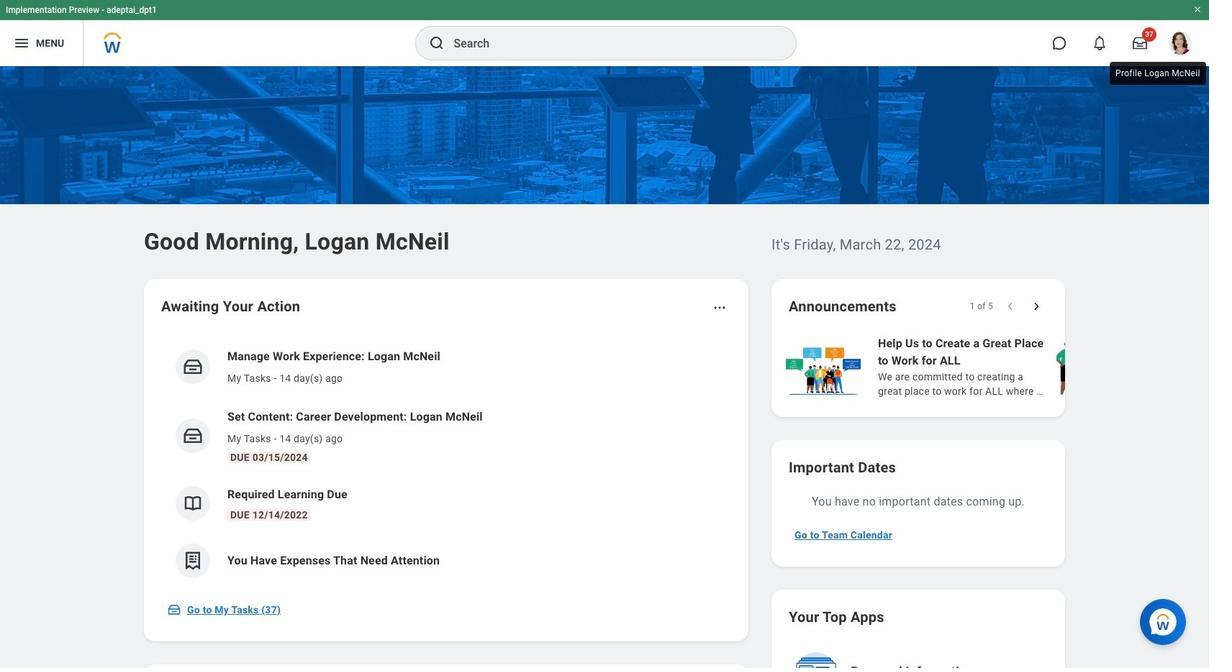 Task type: describe. For each thing, give the bounding box(es) containing it.
inbox image
[[167, 603, 181, 617]]

notifications large image
[[1092, 36, 1107, 50]]

0 horizontal spatial list
[[161, 337, 731, 590]]



Task type: locate. For each thing, give the bounding box(es) containing it.
search image
[[428, 35, 445, 52]]

dashboard expenses image
[[182, 551, 204, 572]]

profile logan mcneil image
[[1169, 32, 1192, 58]]

list
[[783, 334, 1209, 400], [161, 337, 731, 590]]

inbox image
[[182, 356, 204, 378], [182, 425, 204, 447]]

tooltip
[[1107, 59, 1209, 88]]

Search Workday  search field
[[454, 27, 766, 59]]

2 inbox image from the top
[[182, 425, 204, 447]]

status
[[970, 301, 993, 312]]

chevron right small image
[[1029, 299, 1043, 314]]

0 vertical spatial inbox image
[[182, 356, 204, 378]]

main content
[[0, 66, 1209, 669]]

book open image
[[182, 493, 204, 515]]

close environment banner image
[[1193, 5, 1202, 14]]

justify image
[[13, 35, 30, 52]]

banner
[[0, 0, 1209, 66]]

inbox large image
[[1133, 36, 1147, 50]]

1 vertical spatial inbox image
[[182, 425, 204, 447]]

related actions image
[[712, 301, 727, 315]]

1 inbox image from the top
[[182, 356, 204, 378]]

1 horizontal spatial list
[[783, 334, 1209, 400]]

chevron left small image
[[1003, 299, 1018, 314]]



Task type: vqa. For each thing, say whether or not it's contained in the screenshot.
Unique Skills chevron right icon
no



